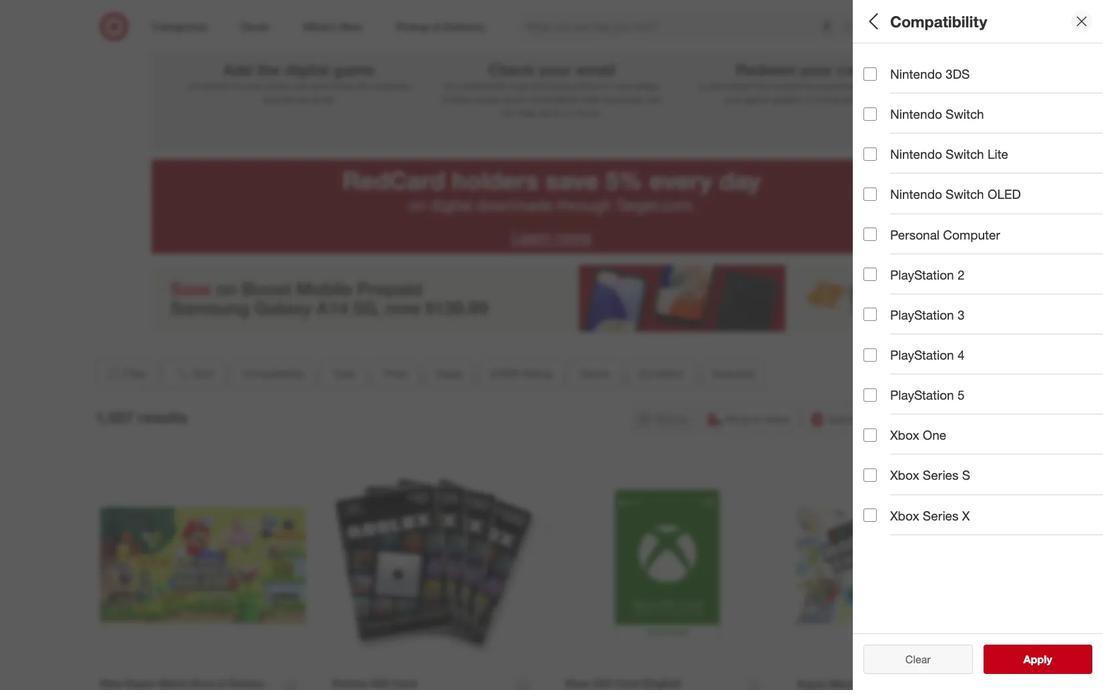 Task type: describe. For each thing, give the bounding box(es) containing it.
clear all
[[899, 653, 937, 666]]

Nintendo 3DS checkbox
[[864, 67, 877, 80]]

1,557 results
[[95, 408, 187, 427]]

super
[[126, 677, 156, 690]]

price inside all filters dialog
[[864, 151, 895, 166]]

1 horizontal spatial condition button
[[864, 324, 1103, 370]]

learn
[[512, 228, 551, 247]]

1 vertical spatial type
[[332, 367, 355, 380]]

1 vertical spatial digital
[[430, 196, 472, 215]]

your up you
[[800, 60, 832, 79]]

day
[[719, 165, 761, 195]]

nintendo for nintendo 3ds
[[890, 66, 942, 81]]

1 horizontal spatial esrb rating button
[[864, 230, 1103, 277]]

learn more
[[512, 228, 591, 247]]

type inside all filters dialog
[[864, 104, 892, 119]]

all filters dialog
[[853, 0, 1103, 690]]

lite
[[988, 146, 1008, 162]]

or inside the redeem your code to download the content you purchased directly to your game system or computer. enjoy!
[[804, 93, 812, 105]]

on digital downloads through target.com.
[[408, 196, 695, 215]]

fpo/apo
[[864, 478, 921, 493]]

search button
[[836, 12, 868, 44]]

to inside the check your email for a download code and instructions on next steps. emails usually arrive immediately after purchase, but can take up to 4+ hours.
[[552, 107, 561, 118]]

personal computer
[[890, 227, 1000, 242]]

nintendo for nintendo switch oled
[[890, 186, 942, 202]]

roblox gift card link
[[332, 676, 417, 690]]

price button inside all filters dialog
[[864, 137, 1103, 184]]

stock
[[972, 523, 1003, 538]]

1 horizontal spatial genre button
[[864, 277, 1103, 324]]

roblox gift card
[[332, 677, 417, 690]]

enjoy!
[[859, 93, 884, 105]]

Include out of stock checkbox
[[864, 524, 877, 537]]

condition inside all filters dialog
[[864, 337, 922, 353]]

emails
[[442, 93, 469, 105]]

xbox one
[[890, 427, 946, 443]]

xbox gift card (digital)
[[565, 677, 681, 690]]

PlayStation 2 checkbox
[[864, 268, 877, 281]]

content inside the redeem your code to download the content you purchased directly to your game system or computer. enjoy!
[[769, 80, 801, 91]]

results for 1,557 results
[[138, 408, 187, 427]]

same day delivery
[[828, 412, 918, 426]]

card for roblox
[[392, 677, 417, 690]]

card for xbox
[[615, 677, 639, 690]]

What can we help you find? suggestions appear below search field
[[518, 12, 846, 41]]

roblox
[[332, 677, 368, 690]]

your inside the check your email for a download code and instructions on next steps. emails usually arrive immediately after purchase, but can take up to 4+ hours.
[[539, 60, 571, 79]]

up
[[539, 107, 550, 118]]

every
[[649, 165, 713, 195]]

compatibility dialog
[[853, 0, 1103, 690]]

1 vertical spatial type button
[[321, 359, 366, 388]]

1 horizontal spatial featured button
[[864, 370, 1103, 417]]

xbox for xbox one
[[890, 427, 919, 443]]

xbox series s
[[890, 467, 970, 483]]

1 vertical spatial rating
[[521, 367, 552, 380]]

guest rating
[[864, 431, 942, 446]]

1 vertical spatial deals button
[[424, 359, 473, 388]]

more
[[555, 228, 591, 247]]

or inside add the digital game or content to your online cart and follow the checkout process as usual.
[[187, 80, 196, 91]]

content inside add the digital game or content to your online cart and follow the checkout process as usual.
[[198, 80, 230, 91]]

redcard holders save 5% every day
[[342, 165, 761, 195]]

oled
[[988, 186, 1021, 202]]

and inside the check your email for a download code and instructions on next steps. emails usually arrive immediately after purchase, but can take up to 4+ hours.
[[532, 80, 548, 91]]

see results button
[[983, 645, 1092, 674]]

1 horizontal spatial compatibility button
[[864, 43, 1103, 90]]

1 vertical spatial esrb
[[490, 367, 518, 380]]

follow
[[329, 80, 354, 91]]

see results
[[1010, 653, 1066, 666]]

0 horizontal spatial condition button
[[626, 359, 695, 388]]

purchase,
[[604, 93, 645, 105]]

downloads
[[476, 196, 553, 215]]

see
[[1010, 653, 1029, 666]]

esrb rating inside all filters dialog
[[864, 244, 941, 259]]

holders
[[452, 165, 539, 195]]

xbox for xbox series s
[[890, 467, 919, 483]]

Xbox Series S checkbox
[[864, 468, 877, 482]]

all
[[864, 12, 882, 30]]

3 inside compatibility 'dialog'
[[958, 307, 965, 322]]

playstation 3
[[890, 307, 965, 322]]

sponsored
[[912, 332, 952, 342]]

all filters
[[864, 12, 928, 30]]

0 horizontal spatial esrb rating
[[490, 367, 552, 380]]

filters
[[886, 12, 928, 30]]

directly
[[868, 80, 899, 91]]

1 vertical spatial condition
[[637, 367, 684, 380]]

Nintendo Switch OLED checkbox
[[864, 188, 877, 201]]

check your email for a download code and instructions on next steps. emails usually arrive immediately after purchase, but can take up to 4+ hours.
[[442, 60, 661, 118]]

immediately
[[529, 93, 580, 105]]

switch for lite
[[946, 146, 984, 162]]

personal
[[890, 227, 940, 242]]

0 vertical spatial rating
[[902, 244, 941, 259]]

save
[[545, 165, 599, 195]]

playstation 4
[[890, 347, 965, 362]]

sort
[[193, 367, 213, 380]]

clear for clear all
[[899, 653, 924, 666]]

1 vertical spatial genre button
[[569, 359, 621, 388]]

download inside the redeem your code to download the content you purchased directly to your game system or computer. enjoy!
[[710, 80, 751, 91]]

same
[[828, 412, 856, 426]]

0 horizontal spatial 2
[[546, 12, 557, 36]]

but
[[648, 93, 661, 105]]

checkout
[[372, 80, 411, 91]]

guest rating button
[[864, 417, 1103, 464]]

steps.
[[635, 80, 660, 91]]

guest
[[864, 431, 899, 446]]

code inside the redeem your code to download the content you purchased directly to your game system or computer. enjoy!
[[837, 60, 873, 79]]

system
[[771, 93, 801, 105]]

1 horizontal spatial deals button
[[864, 184, 1103, 230]]

add
[[223, 60, 252, 79]]

0 horizontal spatial featured button
[[700, 359, 765, 388]]

nintendo for nintendo switch
[[890, 106, 942, 122]]

for
[[443, 80, 454, 91]]

Xbox Series X checkbox
[[864, 509, 877, 522]]

compatibility inside 'dialog'
[[890, 12, 987, 30]]

filter button
[[95, 359, 157, 388]]

PlayStation 4 checkbox
[[864, 348, 877, 361]]

5
[[958, 387, 965, 402]]

your inside add the digital game or content to your online cart and follow the checkout process as usual.
[[243, 80, 262, 91]]

4
[[958, 347, 965, 362]]

shop
[[726, 412, 751, 426]]

same day delivery button
[[803, 404, 927, 434]]

1
[[293, 12, 304, 36]]

clear all button
[[864, 645, 973, 674]]

playstation for playstation 5
[[890, 387, 954, 402]]

computer
[[943, 227, 1000, 242]]

your down redeem
[[724, 93, 742, 105]]

fpo/apo button
[[864, 464, 1103, 511]]

arrive
[[503, 93, 526, 105]]

deluxe
[[229, 677, 264, 690]]

email
[[576, 60, 615, 79]]

playstation 5
[[890, 387, 965, 402]]

playstation 2
[[890, 267, 965, 282]]

through
[[557, 196, 611, 215]]

2 vertical spatial compatibility
[[241, 367, 304, 380]]

one
[[923, 427, 946, 443]]

the inside the redeem your code to download the content you purchased directly to your game system or computer. enjoy!
[[753, 80, 767, 91]]



Task type: vqa. For each thing, say whether or not it's contained in the screenshot.


Task type: locate. For each thing, give the bounding box(es) containing it.
0 horizontal spatial card
[[392, 677, 417, 690]]

2 download from the left
[[710, 80, 751, 91]]

new
[[100, 677, 123, 690]]

1 vertical spatial deals
[[435, 367, 462, 380]]

5%
[[606, 165, 643, 195]]

results inside button
[[1032, 653, 1066, 666]]

super mario party - nintendo switch image
[[797, 463, 1003, 669], [797, 463, 1003, 669]]

4 playstation from the top
[[890, 387, 954, 402]]

1 vertical spatial results
[[1032, 653, 1066, 666]]

genre inside all filters dialog
[[864, 291, 900, 306]]

the right follow
[[356, 80, 370, 91]]

in
[[754, 412, 762, 426]]

on down redcard
[[408, 196, 426, 215]]

3 switch from the top
[[946, 186, 984, 202]]

0 vertical spatial 2
[[546, 12, 557, 36]]

2 gift from the left
[[593, 677, 612, 690]]

1 horizontal spatial price button
[[864, 137, 1103, 184]]

all
[[927, 653, 937, 666]]

1,557
[[95, 408, 133, 427]]

download up usually
[[464, 80, 505, 91]]

compatibility inside all filters dialog
[[864, 57, 944, 72]]

nintendo down nintendo switch
[[890, 146, 942, 162]]

pickup button
[[630, 404, 696, 434]]

nintendo down nintendo 3ds
[[890, 106, 942, 122]]

0 vertical spatial type
[[864, 104, 892, 119]]

4+
[[563, 107, 574, 118]]

0 horizontal spatial esrb rating button
[[479, 359, 563, 388]]

online
[[264, 80, 289, 91]]

0 horizontal spatial type
[[332, 367, 355, 380]]

1 horizontal spatial results
[[1032, 653, 1066, 666]]

digital up cart on the left top
[[284, 60, 329, 79]]

0 horizontal spatial condition
[[637, 367, 684, 380]]

Xbox One checkbox
[[864, 428, 877, 442]]

to down add
[[233, 80, 241, 91]]

playstation
[[890, 267, 954, 282], [890, 307, 954, 322], [890, 347, 954, 362], [890, 387, 954, 402]]

1 horizontal spatial on
[[601, 80, 612, 91]]

type
[[864, 104, 892, 119], [332, 367, 355, 380]]

1 and from the left
[[311, 80, 327, 91]]

and up immediately
[[532, 80, 548, 91]]

to inside add the digital game or content to your online cart and follow the checkout process as usual.
[[233, 80, 241, 91]]

2 up the check your email for a download code and instructions on next steps. emails usually arrive immediately after purchase, but can take up to 4+ hours. on the top
[[546, 12, 557, 36]]

store
[[765, 412, 789, 426]]

series left x
[[923, 508, 959, 523]]

xbox
[[890, 427, 919, 443], [890, 467, 919, 483], [890, 508, 919, 523], [565, 677, 590, 690]]

and inside add the digital game or content to your online cart and follow the checkout process as usual.
[[311, 80, 327, 91]]

switch left lite
[[946, 146, 984, 162]]

1 vertical spatial 2
[[958, 267, 965, 282]]

nintendo switch
[[890, 106, 984, 122]]

xbox series x
[[890, 508, 970, 523]]

to right up
[[552, 107, 561, 118]]

0 vertical spatial digital
[[284, 60, 329, 79]]

0 horizontal spatial code
[[508, 80, 529, 91]]

2 vertical spatial rating
[[903, 431, 942, 446]]

1 vertical spatial compatibility button
[[230, 359, 315, 388]]

1 horizontal spatial genre
[[864, 291, 900, 306]]

results right 1,557
[[138, 408, 187, 427]]

your down add
[[243, 80, 262, 91]]

2 playstation from the top
[[890, 307, 954, 322]]

Nintendo Switch checkbox
[[864, 107, 877, 121]]

0 horizontal spatial esrb
[[490, 367, 518, 380]]

xbox gift card (digital) link
[[565, 676, 681, 690]]

2
[[546, 12, 557, 36], [958, 267, 965, 282]]

day
[[859, 412, 877, 426]]

the down redeem
[[753, 80, 767, 91]]

hours.
[[577, 107, 602, 118]]

0 vertical spatial 3
[[799, 12, 810, 36]]

2 card from the left
[[615, 677, 639, 690]]

results for see results
[[1032, 653, 1066, 666]]

delivery
[[880, 412, 918, 426]]

1 vertical spatial series
[[923, 508, 959, 523]]

1 vertical spatial compatibility
[[864, 57, 944, 72]]

nintendo switch oled
[[890, 186, 1021, 202]]

1 horizontal spatial or
[[804, 93, 812, 105]]

1 vertical spatial code
[[508, 80, 529, 91]]

xbox for xbox gift card (digital)
[[565, 677, 590, 690]]

search
[[836, 21, 868, 34]]

filter
[[124, 367, 147, 380]]

u
[[218, 677, 226, 690]]

new super mario bros u deluxe -
[[100, 677, 271, 690]]

deals button
[[864, 184, 1103, 230], [424, 359, 473, 388]]

pickup
[[655, 412, 687, 426]]

on left next
[[601, 80, 612, 91]]

redeem your code to download the content you purchased directly to your game system or computer. enjoy!
[[699, 60, 910, 105]]

0 vertical spatial condition
[[864, 337, 922, 353]]

xbox inside the "xbox gift card (digital)" "link"
[[565, 677, 590, 690]]

0 horizontal spatial compatibility button
[[230, 359, 315, 388]]

game inside the redeem your code to download the content you purchased directly to your game system or computer. enjoy!
[[745, 93, 769, 105]]

0 vertical spatial switch
[[946, 106, 984, 122]]

x
[[962, 508, 970, 523]]

0 horizontal spatial gift
[[371, 677, 389, 690]]

nintendo for nintendo switch lite
[[890, 146, 942, 162]]

0 vertical spatial or
[[187, 80, 196, 91]]

4 nintendo from the top
[[890, 186, 942, 202]]

condition button up 5 on the right bottom of page
[[864, 324, 1103, 370]]

your up instructions
[[539, 60, 571, 79]]

or
[[187, 80, 196, 91], [804, 93, 812, 105]]

0 horizontal spatial download
[[464, 80, 505, 91]]

content up 'system' at the right top
[[769, 80, 801, 91]]

clear inside button
[[905, 653, 931, 666]]

esrb
[[864, 244, 898, 259], [490, 367, 518, 380]]

1 vertical spatial or
[[804, 93, 812, 105]]

apply button
[[983, 645, 1092, 674]]

can
[[501, 107, 516, 118]]

2 nintendo from the top
[[890, 106, 942, 122]]

type button
[[864, 90, 1103, 137], [321, 359, 366, 388]]

1 vertical spatial 3
[[958, 307, 965, 322]]

xbox gift card (digital) image
[[565, 463, 770, 668], [565, 463, 770, 668]]

usually
[[472, 93, 501, 105]]

playstation up delivery
[[890, 387, 954, 402]]

1 horizontal spatial content
[[769, 80, 801, 91]]

1 horizontal spatial price
[[864, 151, 895, 166]]

price
[[864, 151, 895, 166], [383, 367, 407, 380]]

1 horizontal spatial the
[[356, 80, 370, 91]]

add the digital game or content to your online cart and follow the checkout process as usual.
[[187, 60, 411, 105]]

next
[[614, 80, 632, 91]]

playstation down sponsored
[[890, 347, 954, 362]]

game up follow
[[334, 60, 374, 79]]

2 clear from the left
[[905, 653, 931, 666]]

1 vertical spatial price
[[383, 367, 407, 380]]

playstation for playstation 2
[[890, 267, 954, 282]]

gift
[[371, 677, 389, 690], [593, 677, 612, 690]]

0 horizontal spatial on
[[408, 196, 426, 215]]

gift right roblox
[[371, 677, 389, 690]]

computer.
[[815, 93, 856, 105]]

0 vertical spatial genre
[[864, 291, 900, 306]]

apply
[[1024, 653, 1052, 666]]

series for x
[[923, 508, 959, 523]]

0 horizontal spatial price button
[[372, 359, 419, 388]]

0 vertical spatial on
[[601, 80, 612, 91]]

2 content from the left
[[769, 80, 801, 91]]

2 vertical spatial switch
[[946, 186, 984, 202]]

3
[[799, 12, 810, 36], [958, 307, 965, 322]]

code inside the check your email for a download code and instructions on next steps. emails usually arrive immediately after purchase, but can take up to 4+ hours.
[[508, 80, 529, 91]]

condition button up pickup button
[[626, 359, 695, 388]]

shop in store button
[[701, 404, 798, 434]]

1 vertical spatial game
[[745, 93, 769, 105]]

1 clear from the left
[[899, 653, 924, 666]]

1 card from the left
[[392, 677, 417, 690]]

redeem
[[736, 60, 796, 79]]

1 vertical spatial genre
[[580, 367, 609, 380]]

1 horizontal spatial download
[[710, 80, 751, 91]]

2 and from the left
[[532, 80, 548, 91]]

1 series from the top
[[923, 467, 959, 483]]

deals inside all filters dialog
[[864, 197, 898, 213]]

purchased
[[821, 80, 866, 91]]

0 vertical spatial type button
[[864, 90, 1103, 137]]

1 vertical spatial esrb rating button
[[479, 359, 563, 388]]

1 nintendo from the top
[[890, 66, 942, 81]]

clear for clear
[[905, 653, 931, 666]]

0 vertical spatial deals
[[864, 197, 898, 213]]

game inside add the digital game or content to your online cart and follow the checkout process as usual.
[[334, 60, 374, 79]]

PlayStation 3 checkbox
[[864, 308, 877, 321]]

1 horizontal spatial code
[[837, 60, 873, 79]]

1 content from the left
[[198, 80, 230, 91]]

featured button
[[700, 359, 765, 388], [864, 370, 1103, 417]]

0 horizontal spatial deals button
[[424, 359, 473, 388]]

new super mario bros u deluxe - nintendo switch image
[[100, 463, 306, 668], [100, 463, 306, 668]]

playstation up the playstation 3
[[890, 267, 954, 282]]

esrb rating button
[[864, 230, 1103, 277], [479, 359, 563, 388]]

digital
[[284, 60, 329, 79], [430, 196, 472, 215]]

2 switch from the top
[[946, 146, 984, 162]]

1 horizontal spatial condition
[[864, 337, 922, 353]]

clear button
[[864, 645, 973, 674]]

1 horizontal spatial 3
[[958, 307, 965, 322]]

a
[[457, 80, 462, 91]]

0 horizontal spatial content
[[198, 80, 230, 91]]

2 inside compatibility 'dialog'
[[958, 267, 965, 282]]

to right directly
[[901, 80, 910, 91]]

1 horizontal spatial digital
[[430, 196, 472, 215]]

rating inside button
[[903, 431, 942, 446]]

0 horizontal spatial and
[[311, 80, 327, 91]]

1 horizontal spatial and
[[532, 80, 548, 91]]

switch left the oled at the right top of page
[[946, 186, 984, 202]]

playstation up sponsored
[[890, 307, 954, 322]]

0 horizontal spatial featured
[[712, 367, 754, 380]]

download down redeem
[[710, 80, 751, 91]]

instructions
[[550, 80, 599, 91]]

download
[[464, 80, 505, 91], [710, 80, 751, 91]]

digital inside add the digital game or content to your online cart and follow the checkout process as usual.
[[284, 60, 329, 79]]

1 horizontal spatial featured
[[864, 384, 917, 399]]

condition down playstation 3 checkbox in the right top of the page
[[864, 337, 922, 353]]

featured button down 4
[[864, 370, 1103, 417]]

Personal Computer checkbox
[[864, 228, 877, 241]]

0 vertical spatial price button
[[864, 137, 1103, 184]]

the
[[257, 60, 280, 79], [356, 80, 370, 91], [753, 80, 767, 91]]

0 horizontal spatial 3
[[799, 12, 810, 36]]

PlayStation 5 checkbox
[[864, 388, 877, 402]]

0 vertical spatial featured
[[712, 367, 754, 380]]

1 vertical spatial esrb rating
[[490, 367, 552, 380]]

0 horizontal spatial genre
[[580, 367, 609, 380]]

esrb inside all filters dialog
[[864, 244, 898, 259]]

0 vertical spatial price
[[864, 151, 895, 166]]

after
[[582, 93, 602, 105]]

out
[[935, 523, 954, 538]]

Nintendo Switch Lite checkbox
[[864, 147, 877, 161]]

1 horizontal spatial deals
[[864, 197, 898, 213]]

playstation for playstation 3
[[890, 307, 954, 322]]

1 horizontal spatial type
[[864, 104, 892, 119]]

featured up delivery
[[864, 384, 917, 399]]

download inside the check your email for a download code and instructions on next steps. emails usually arrive immediately after purchase, but can take up to 4+ hours.
[[464, 80, 505, 91]]

redcard
[[342, 165, 445, 195]]

2 series from the top
[[923, 508, 959, 523]]

1 horizontal spatial 2
[[958, 267, 965, 282]]

0 vertical spatial game
[[334, 60, 374, 79]]

1 switch from the top
[[946, 106, 984, 122]]

featured up the shop
[[712, 367, 754, 380]]

include
[[890, 523, 932, 538]]

0 vertical spatial deals button
[[864, 184, 1103, 230]]

3 up 4
[[958, 307, 965, 322]]

shipping
[[957, 412, 999, 426]]

code up purchased
[[837, 60, 873, 79]]

digital down holders
[[430, 196, 472, 215]]

usual.
[[311, 93, 335, 105]]

and up the usual.
[[311, 80, 327, 91]]

card left (digital)
[[615, 677, 639, 690]]

switch down 3ds
[[946, 106, 984, 122]]

roblox gift card image
[[332, 463, 538, 668]]

featured inside all filters dialog
[[864, 384, 917, 399]]

playstation for playstation 4
[[890, 347, 954, 362]]

condition up pickup button
[[637, 367, 684, 380]]

your
[[539, 60, 571, 79], [800, 60, 832, 79], [243, 80, 262, 91], [724, 93, 742, 105]]

code up arrive
[[508, 80, 529, 91]]

series for s
[[923, 467, 959, 483]]

compatibility
[[890, 12, 987, 30], [864, 57, 944, 72], [241, 367, 304, 380]]

clear
[[899, 653, 924, 666], [905, 653, 931, 666]]

1 horizontal spatial esrb rating
[[864, 244, 941, 259]]

0 vertical spatial code
[[837, 60, 873, 79]]

code
[[837, 60, 873, 79], [508, 80, 529, 91]]

compatibility button
[[864, 43, 1103, 90], [230, 359, 315, 388]]

condition button
[[864, 324, 1103, 370], [626, 359, 695, 388]]

1 vertical spatial price button
[[372, 359, 419, 388]]

switch for oled
[[946, 186, 984, 202]]

nintendo left 3ds
[[890, 66, 942, 81]]

xbox for xbox series x
[[890, 508, 919, 523]]

3 playstation from the top
[[890, 347, 954, 362]]

rating
[[902, 244, 941, 259], [521, 367, 552, 380], [903, 431, 942, 446]]

0 vertical spatial results
[[138, 408, 187, 427]]

1 horizontal spatial game
[[745, 93, 769, 105]]

advertisement region
[[151, 265, 952, 331]]

card right roblox
[[392, 677, 417, 690]]

series left "s"
[[923, 467, 959, 483]]

game left 'system' at the right top
[[745, 93, 769, 105]]

0 horizontal spatial type button
[[321, 359, 366, 388]]

the up "online"
[[257, 60, 280, 79]]

0 horizontal spatial price
[[383, 367, 407, 380]]

1 download from the left
[[464, 80, 505, 91]]

clear inside 'button'
[[899, 653, 924, 666]]

2 down computer
[[958, 267, 965, 282]]

0 horizontal spatial or
[[187, 80, 196, 91]]

1 playstation from the top
[[890, 267, 954, 282]]

1 horizontal spatial esrb
[[864, 244, 898, 259]]

3 nintendo from the top
[[890, 146, 942, 162]]

nintendo switch lite
[[890, 146, 1008, 162]]

s
[[962, 467, 970, 483]]

1 horizontal spatial card
[[615, 677, 639, 690]]

and
[[311, 80, 327, 91], [532, 80, 548, 91]]

0 vertical spatial series
[[923, 467, 959, 483]]

3 left search
[[799, 12, 810, 36]]

gift left (digital)
[[593, 677, 612, 690]]

genre button
[[864, 277, 1103, 324], [569, 359, 621, 388]]

0 horizontal spatial digital
[[284, 60, 329, 79]]

0 horizontal spatial the
[[257, 60, 280, 79]]

1 gift from the left
[[371, 677, 389, 690]]

gift inside roblox gift card link
[[371, 677, 389, 690]]

process
[[263, 93, 296, 105]]

results right see
[[1032, 653, 1066, 666]]

content down add
[[198, 80, 230, 91]]

0 vertical spatial genre button
[[864, 277, 1103, 324]]

-
[[267, 677, 271, 690]]

shipping button
[[932, 404, 1008, 434]]

cart
[[292, 80, 308, 91]]

bros
[[191, 677, 215, 690]]

card inside "link"
[[615, 677, 639, 690]]

nintendo up the personal
[[890, 186, 942, 202]]

0 horizontal spatial deals
[[435, 367, 462, 380]]

0 vertical spatial esrb rating
[[864, 244, 941, 259]]

featured button up the shop
[[700, 359, 765, 388]]

1 horizontal spatial gift
[[593, 677, 612, 690]]

on inside the check your email for a download code and instructions on next steps. emails usually arrive immediately after purchase, but can take up to 4+ hours.
[[601, 80, 612, 91]]

2 horizontal spatial the
[[753, 80, 767, 91]]

gift for xbox
[[593, 677, 612, 690]]

gift for roblox
[[371, 677, 389, 690]]

1 vertical spatial featured
[[864, 384, 917, 399]]

of
[[957, 523, 968, 538]]

gift inside the "xbox gift card (digital)" "link"
[[593, 677, 612, 690]]

to right the steps.
[[699, 80, 707, 91]]

mario
[[159, 677, 188, 690]]



